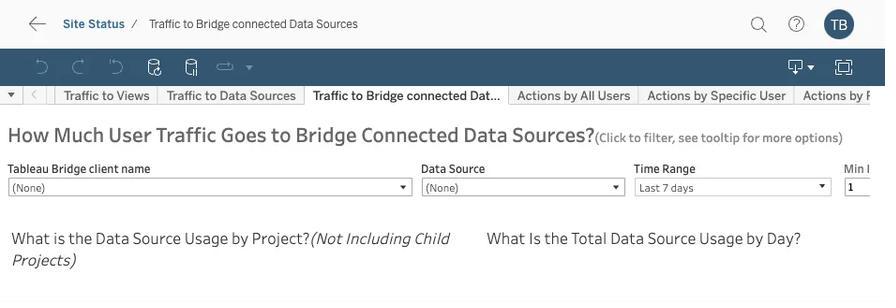 Task type: vqa. For each thing, say whether or not it's contained in the screenshot.
the Site
yes



Task type: describe. For each thing, give the bounding box(es) containing it.
traffic to bridge connected data sources
[[149, 17, 358, 31]]

connected
[[232, 17, 287, 31]]

site status /
[[63, 17, 138, 31]]

traffic to bridge connected data sources element
[[143, 17, 364, 31]]

/
[[131, 17, 138, 31]]

status
[[88, 17, 125, 31]]



Task type: locate. For each thing, give the bounding box(es) containing it.
bridge
[[196, 17, 230, 31]]

traffic
[[149, 17, 180, 31]]

site
[[63, 17, 85, 31]]

site status link
[[62, 16, 126, 32]]

data
[[289, 17, 314, 31]]

sources
[[316, 17, 358, 31]]

to
[[183, 17, 194, 31]]



